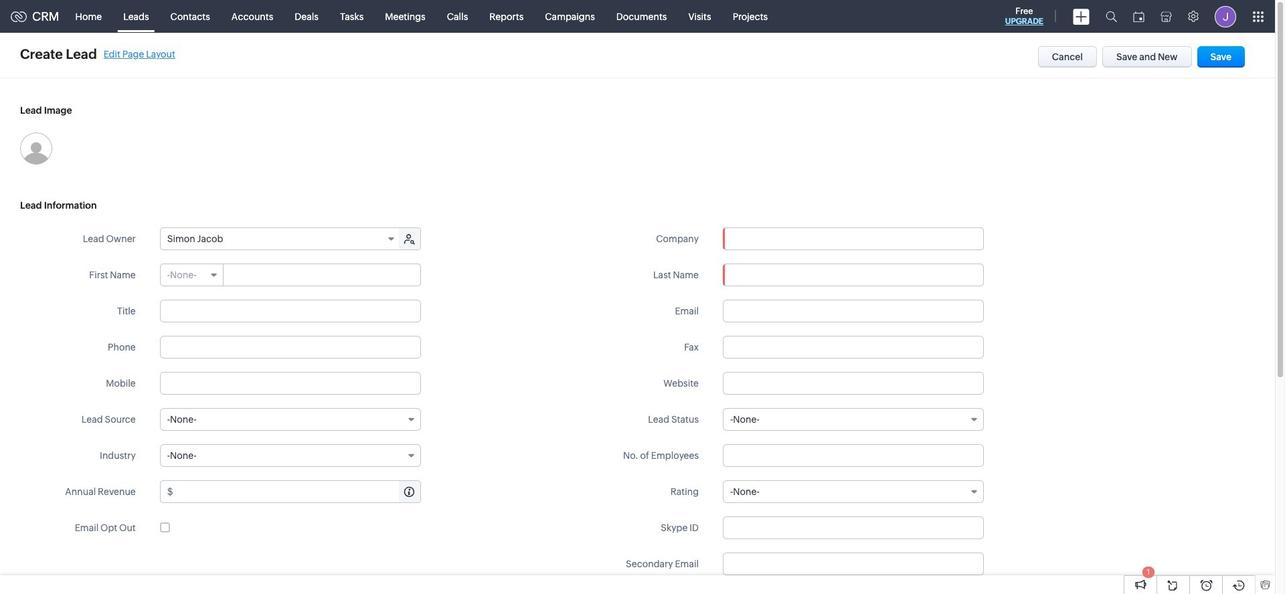 Task type: locate. For each thing, give the bounding box(es) containing it.
calendar image
[[1134, 11, 1145, 22]]

create menu image
[[1074, 8, 1090, 24]]

None text field
[[723, 264, 984, 287], [224, 265, 420, 286], [723, 300, 984, 323], [160, 336, 421, 359], [160, 372, 421, 395], [723, 372, 984, 395], [723, 445, 984, 467], [175, 482, 420, 503], [723, 517, 984, 540], [723, 553, 984, 576], [723, 264, 984, 287], [224, 265, 420, 286], [723, 300, 984, 323], [160, 336, 421, 359], [160, 372, 421, 395], [723, 372, 984, 395], [723, 445, 984, 467], [175, 482, 420, 503], [723, 517, 984, 540], [723, 553, 984, 576]]

create menu element
[[1066, 0, 1098, 32]]

search image
[[1106, 11, 1118, 22]]

None field
[[161, 228, 400, 250], [724, 228, 984, 250], [161, 265, 224, 286], [160, 409, 421, 431], [723, 409, 984, 431], [160, 445, 421, 467], [723, 481, 984, 504], [161, 228, 400, 250], [724, 228, 984, 250], [161, 265, 224, 286], [160, 409, 421, 431], [723, 409, 984, 431], [160, 445, 421, 467], [723, 481, 984, 504]]

logo image
[[11, 11, 27, 22]]

None text field
[[724, 228, 984, 250], [160, 300, 421, 323], [723, 336, 984, 359], [724, 228, 984, 250], [160, 300, 421, 323], [723, 336, 984, 359]]



Task type: vqa. For each thing, say whether or not it's contained in the screenshot.
navigation
no



Task type: describe. For each thing, give the bounding box(es) containing it.
image image
[[20, 133, 52, 165]]

profile element
[[1208, 0, 1245, 32]]

search element
[[1098, 0, 1126, 33]]

profile image
[[1216, 6, 1237, 27]]



